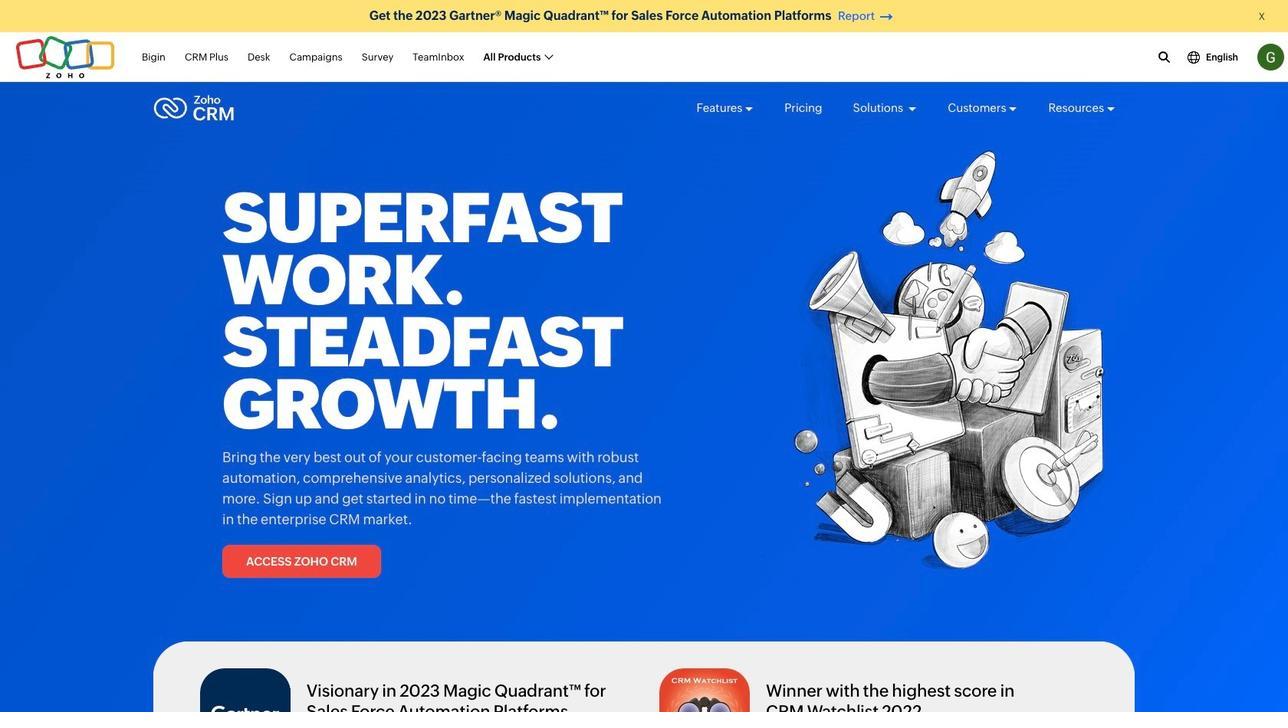 Task type: vqa. For each thing, say whether or not it's contained in the screenshot.
Policy corresponding to Privacy
no



Task type: locate. For each thing, give the bounding box(es) containing it.
zoho crm logo image
[[153, 91, 235, 125]]



Task type: describe. For each thing, give the bounding box(es) containing it.
crm home banner image
[[759, 150, 1108, 589]]

gary orlando image
[[1258, 44, 1285, 71]]



